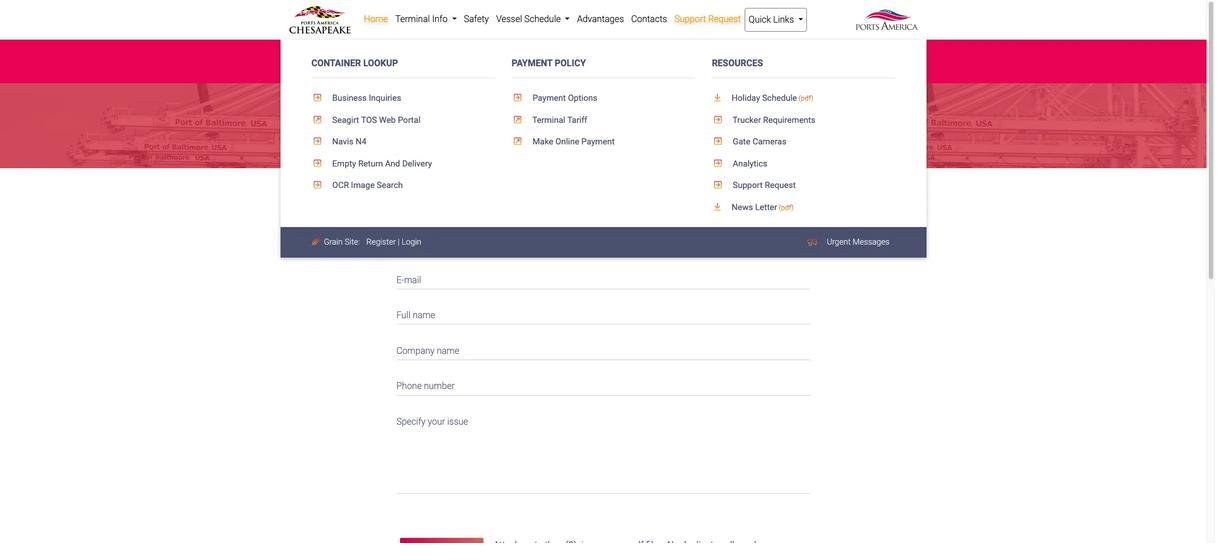 Task type: describe. For each thing, give the bounding box(es) containing it.
e-
[[397, 275, 404, 286]]

vessel schedule
[[497, 14, 563, 24]]

vessel
[[497, 14, 523, 24]]

urgent
[[827, 238, 851, 247]]

trucker requirements
[[731, 115, 816, 125]]

ocr
[[333, 180, 349, 191]]

from
[[289, 63, 306, 73]]

terminal inside the seagirt marine terminal gates will be open on october 9th, columbus day. the main gate and new vail gate will process trucks from 6:00 am – 3:30 pm, reefers included.
[[381, 50, 411, 60]]

terminal for terminal tariff
[[533, 115, 566, 125]]

bullhorn image
[[808, 238, 820, 246]]

mail
[[404, 275, 421, 286]]

full
[[397, 310, 411, 321]]

the seagirt marine terminal gates will be open on october 9th, columbus day. the main gate and new vail gate will process trucks from 6:00 am – 3:30 pm, reefers included. alert
[[0, 40, 1207, 83]]

0 vertical spatial support request link
[[671, 8, 745, 31]]

cameras
[[753, 137, 787, 147]]

2 vertical spatial payment
[[582, 137, 615, 147]]

trucks
[[780, 50, 803, 60]]

company
[[397, 346, 435, 357]]

october
[[497, 50, 527, 60]]

empty return and delivery link
[[312, 153, 495, 175]]

1 horizontal spatial support
[[675, 14, 707, 24]]

ocr image search
[[330, 180, 403, 191]]

vail
[[700, 50, 713, 60]]

the seagirt marine terminal gates will be open on october 9th, columbus day. the main gate and new vail gate will process trucks from 6:00 am – 3:30 pm, reefers included. link
[[289, 50, 803, 73]]

contacts link
[[628, 8, 671, 31]]

letter
[[756, 202, 778, 213]]

wheat image
[[312, 238, 322, 246]]

the seagirt marine terminal gates will be open on october 9th, columbus day. the main gate and new vail gate will process trucks from 6:00 am – 3:30 pm, reefers included.
[[289, 50, 803, 73]]

make
[[533, 137, 554, 147]]

advantages link
[[574, 8, 628, 31]]

new
[[681, 50, 698, 60]]

issue
[[448, 417, 469, 428]]

option
[[449, 236, 474, 247]]

phone
[[397, 381, 422, 392]]

company name
[[397, 346, 460, 357]]

navis
[[333, 137, 354, 147]]

(pdf) for schedule
[[799, 95, 814, 103]]

quick links element
[[280, 40, 927, 258]]

news letter (pdf)
[[730, 202, 794, 213]]

requirements
[[764, 115, 816, 125]]

search
[[377, 180, 403, 191]]

trucker
[[733, 115, 762, 125]]

support request link inside quick links element
[[712, 175, 896, 197]]

seagirt tos web portal link
[[312, 109, 495, 131]]

|
[[398, 238, 400, 247]]

Full name text field
[[397, 303, 811, 325]]

online
[[556, 137, 580, 147]]

payment for payment options
[[533, 93, 566, 103]]

urgent messages
[[827, 238, 890, 247]]

specify your issue
[[397, 417, 469, 428]]

category
[[599, 220, 635, 231]]

am
[[328, 63, 341, 73]]

name for company name
[[437, 346, 460, 357]]

holiday schedule (pdf)
[[730, 93, 814, 103]]

news
[[732, 202, 754, 213]]

links
[[774, 14, 795, 25]]

request inside quick links element
[[765, 180, 796, 191]]

2 will from the left
[[734, 50, 745, 60]]

(pdf) for letter
[[779, 204, 794, 212]]

seagirt inside the seagirt marine terminal gates will be open on october 9th, columbus day. the main gate and new vail gate will process trucks from 6:00 am – 3:30 pm, reefers included.
[[324, 50, 350, 60]]

policy
[[555, 58, 586, 69]]

payment options
[[531, 93, 598, 103]]

safety
[[464, 14, 489, 24]]

1 will from the left
[[437, 50, 448, 60]]

inquiries
[[369, 93, 401, 103]]

n4
[[356, 137, 367, 147]]

Phone number text field
[[397, 374, 811, 396]]

info
[[432, 14, 448, 24]]

1 the from the left
[[307, 50, 321, 60]]

login
[[402, 238, 422, 247]]

day.
[[589, 50, 605, 60]]

your inside ticket category choose your option
[[429, 236, 447, 247]]

terminal info
[[396, 14, 450, 24]]

business
[[333, 93, 367, 103]]

reefers
[[389, 63, 414, 73]]

advantages
[[577, 14, 624, 24]]

vessel schedule link
[[493, 8, 574, 31]]

web
[[379, 115, 396, 125]]

Attach up to three(3) .jpg, .png or .pdf files. No duplicates allowed. text field
[[493, 535, 813, 544]]

urgent messages link
[[822, 232, 896, 253]]

seagirt inside quick links element
[[333, 115, 359, 125]]

process
[[747, 50, 778, 60]]

grain site:
[[324, 238, 360, 247]]

ticket category choose your option
[[397, 220, 635, 247]]



Task type: vqa. For each thing, say whether or not it's contained in the screenshot.
the bottommost of
no



Task type: locate. For each thing, give the bounding box(es) containing it.
0 horizontal spatial (pdf)
[[779, 204, 794, 212]]

make online payment
[[531, 137, 615, 147]]

0 horizontal spatial gate
[[645, 50, 661, 60]]

terminal
[[396, 14, 430, 24], [381, 50, 411, 60], [533, 115, 566, 125]]

pm,
[[371, 63, 386, 73]]

0 vertical spatial payment
[[512, 58, 553, 69]]

1 vertical spatial payment
[[533, 93, 566, 103]]

terminal tariff link
[[512, 109, 695, 131]]

1 vertical spatial name
[[437, 346, 460, 357]]

included.
[[417, 63, 451, 73]]

1 vertical spatial (pdf)
[[779, 204, 794, 212]]

columbus
[[547, 50, 586, 60]]

request up letter
[[765, 180, 796, 191]]

trucker requirements link
[[712, 109, 896, 131]]

empty
[[333, 159, 356, 169]]

0 vertical spatial (pdf)
[[799, 95, 814, 103]]

safety link
[[461, 8, 493, 31]]

number
[[424, 381, 455, 392]]

support up new
[[675, 14, 707, 24]]

support down "analytics" at the top
[[733, 180, 763, 191]]

terminal inside quick links element
[[533, 115, 566, 125]]

tariff
[[568, 115, 588, 125]]

2 the from the left
[[608, 50, 622, 60]]

register
[[367, 238, 396, 247]]

make online payment link
[[512, 131, 695, 153]]

(pdf) inside holiday schedule (pdf)
[[799, 95, 814, 103]]

support inside quick links element
[[733, 180, 763, 191]]

9th,
[[530, 50, 545, 60]]

1 vertical spatial terminal
[[381, 50, 411, 60]]

your
[[429, 236, 447, 247], [428, 417, 445, 428]]

resources
[[712, 58, 764, 69]]

on
[[485, 50, 494, 60]]

support request link up vail
[[671, 8, 745, 31]]

0 vertical spatial name
[[413, 310, 436, 321]]

the up 6:00
[[307, 50, 321, 60]]

support request inside quick links element
[[731, 180, 796, 191]]

name right full
[[413, 310, 436, 321]]

empty return and delivery
[[330, 159, 432, 169]]

0 horizontal spatial name
[[413, 310, 436, 321]]

1 gate from the left
[[645, 50, 661, 60]]

arrow to bottom image for holiday schedule
[[712, 94, 730, 102]]

–
[[344, 63, 348, 73]]

1 vertical spatial support request link
[[712, 175, 896, 197]]

schedule up trucker requirements
[[763, 93, 798, 103]]

0 vertical spatial seagirt
[[324, 50, 350, 60]]

1 vertical spatial arrow to bottom image
[[712, 203, 730, 211]]

will left process
[[734, 50, 745, 60]]

1 horizontal spatial name
[[437, 346, 460, 357]]

gate
[[645, 50, 661, 60], [715, 50, 731, 60]]

0 horizontal spatial the
[[307, 50, 321, 60]]

seagirt up am
[[324, 50, 350, 60]]

0 horizontal spatial will
[[437, 50, 448, 60]]

container lookup
[[312, 58, 398, 69]]

0 vertical spatial arrow to bottom image
[[712, 94, 730, 102]]

arrow to bottom image for news letter
[[712, 203, 730, 211]]

gate cameras link
[[712, 131, 896, 153]]

(pdf) inside news letter (pdf)
[[779, 204, 794, 212]]

terminal up make
[[533, 115, 566, 125]]

schedule for vessel
[[525, 14, 561, 24]]

name
[[413, 310, 436, 321], [437, 346, 460, 357]]

request left quick
[[709, 14, 741, 24]]

0 vertical spatial support request
[[675, 14, 741, 24]]

name right company at bottom
[[437, 346, 460, 357]]

analytics
[[731, 159, 768, 169]]

terminal left info at the top left
[[396, 14, 430, 24]]

quick links link
[[745, 8, 808, 32]]

delivery
[[403, 159, 432, 169]]

arrow to bottom image left holiday
[[712, 94, 730, 102]]

support request up news letter (pdf) at the top right of page
[[731, 180, 796, 191]]

tos
[[361, 115, 377, 125]]

2 gate from the left
[[715, 50, 731, 60]]

1 arrow to bottom image from the top
[[712, 94, 730, 102]]

3:30
[[351, 63, 368, 73]]

home link
[[360, 8, 392, 31]]

2 horizontal spatial support
[[733, 180, 763, 191]]

1 horizontal spatial will
[[734, 50, 745, 60]]

arrow to bottom image
[[712, 94, 730, 102], [712, 203, 730, 211]]

register | login
[[367, 238, 422, 247]]

6:00
[[308, 63, 326, 73]]

full name
[[397, 310, 436, 321]]

terminal up reefers
[[381, 50, 411, 60]]

phone number
[[397, 381, 455, 392]]

main
[[624, 50, 642, 60]]

quick links
[[749, 14, 797, 25]]

E-mail email field
[[397, 268, 811, 290]]

be
[[450, 50, 460, 60]]

marine
[[353, 50, 378, 60]]

specify
[[397, 417, 426, 428]]

1 horizontal spatial request
[[765, 180, 796, 191]]

support down empty
[[326, 191, 358, 201]]

will
[[437, 50, 448, 60], [734, 50, 745, 60]]

0 horizontal spatial request
[[709, 14, 741, 24]]

payment options link
[[512, 87, 695, 109]]

options
[[568, 93, 598, 103]]

gates
[[414, 50, 434, 60]]

quick
[[749, 14, 772, 25]]

ocr image search link
[[312, 175, 495, 197]]

login link
[[402, 238, 422, 247]]

the
[[307, 50, 321, 60], [608, 50, 622, 60]]

register link
[[367, 238, 396, 247]]

grain
[[324, 238, 343, 247]]

1 vertical spatial schedule
[[763, 93, 798, 103]]

1 horizontal spatial (pdf)
[[799, 95, 814, 103]]

navis n4 link
[[312, 131, 495, 153]]

payment policy
[[512, 58, 586, 69]]

1 vertical spatial your
[[428, 417, 445, 428]]

schedule
[[525, 14, 561, 24], [763, 93, 798, 103]]

Company name text field
[[397, 339, 811, 361]]

seagirt up navis n4 at the left top of the page
[[333, 115, 359, 125]]

business inquiries
[[330, 93, 401, 103]]

terminal for terminal info
[[396, 14, 430, 24]]

2 arrow to bottom image from the top
[[712, 203, 730, 211]]

0 horizontal spatial schedule
[[525, 14, 561, 24]]

gate right vail
[[715, 50, 731, 60]]

support request
[[675, 14, 741, 24], [731, 180, 796, 191]]

gate
[[733, 137, 751, 147]]

schedule for holiday
[[763, 93, 798, 103]]

analytics link
[[712, 153, 896, 175]]

business inquiries link
[[312, 87, 495, 109]]

home
[[364, 14, 388, 24]]

terminal info link
[[392, 8, 461, 31]]

Specify your issue text field
[[397, 410, 811, 494]]

2 vertical spatial terminal
[[533, 115, 566, 125]]

arrow to bottom image left news on the top
[[712, 203, 730, 211]]

schedule inside quick links element
[[763, 93, 798, 103]]

payment for payment policy
[[512, 58, 553, 69]]

will left "be"
[[437, 50, 448, 60]]

portal
[[398, 115, 421, 125]]

1 horizontal spatial schedule
[[763, 93, 798, 103]]

name for full name
[[413, 310, 436, 321]]

0 vertical spatial request
[[709, 14, 741, 24]]

0 vertical spatial your
[[429, 236, 447, 247]]

navis n4
[[330, 137, 367, 147]]

the right day.
[[608, 50, 622, 60]]

gate left and
[[645, 50, 661, 60]]

lookup
[[364, 58, 398, 69]]

1 vertical spatial request
[[765, 180, 796, 191]]

(pdf) right letter
[[779, 204, 794, 212]]

your left issue
[[428, 417, 445, 428]]

support request link up letter
[[712, 175, 896, 197]]

choose
[[397, 236, 427, 247]]

support request up vail
[[675, 14, 741, 24]]

1 horizontal spatial gate
[[715, 50, 731, 60]]

0 horizontal spatial support
[[326, 191, 358, 201]]

0 vertical spatial schedule
[[525, 14, 561, 24]]

gate cameras
[[731, 137, 787, 147]]

(pdf) up trucker requirements link on the right of page
[[799, 95, 814, 103]]

your left option
[[429, 236, 447, 247]]

0 vertical spatial terminal
[[396, 14, 430, 24]]

and
[[664, 50, 678, 60]]

schedule right vessel
[[525, 14, 561, 24]]

terminal tariff
[[531, 115, 588, 125]]

1 horizontal spatial the
[[608, 50, 622, 60]]

1 vertical spatial seagirt
[[333, 115, 359, 125]]

contacts
[[632, 14, 668, 24]]

return
[[359, 159, 383, 169]]

request
[[709, 14, 741, 24], [765, 180, 796, 191]]

support
[[675, 14, 707, 24], [733, 180, 763, 191], [326, 191, 358, 201]]

1 vertical spatial support request
[[731, 180, 796, 191]]

ticket
[[572, 220, 597, 231]]

(pdf)
[[799, 95, 814, 103], [779, 204, 794, 212]]

messages
[[853, 238, 890, 247]]



